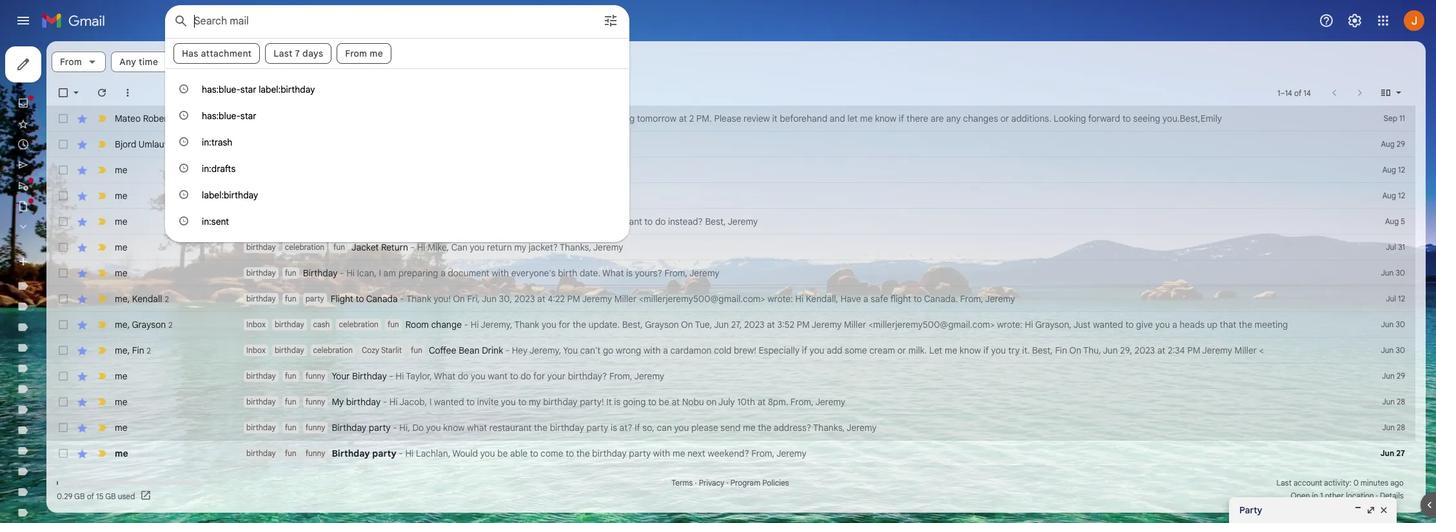 Task type: locate. For each thing, give the bounding box(es) containing it.
0 horizontal spatial for
[[534, 371, 545, 383]]

- left hi,
[[393, 423, 397, 434]]

2 vertical spatial what
[[434, 371, 456, 383]]

the left address?
[[758, 423, 772, 434]]

last for last account activity: 0 minutes ago open in 1 other location · details
[[1277, 479, 1292, 488]]

party
[[306, 294, 324, 304], [369, 423, 391, 434], [587, 423, 609, 434], [372, 448, 397, 460], [629, 448, 651, 460]]

aug down aug 29
[[1383, 165, 1397, 175]]

1 horizontal spatial thanks,
[[814, 423, 845, 434]]

what
[[569, 216, 590, 228], [603, 268, 624, 279], [434, 371, 456, 383]]

2 left pm.
[[690, 113, 694, 125]]

jun 30 down jul 12
[[1382, 320, 1406, 330]]

from inside search refinement toolbar list box
[[345, 48, 367, 59]]

up
[[1208, 319, 1218, 331]]

search refinement toolbar list box
[[166, 38, 629, 68]]

1 horizontal spatial my
[[529, 397, 541, 408]]

has inside button
[[196, 56, 212, 68]]

0 vertical spatial for
[[571, 113, 583, 125]]

pm right the 4:22
[[567, 294, 580, 305]]

looking
[[1054, 113, 1087, 125]]

has attachment inside search refinement toolbar list box
[[182, 48, 252, 59]]

2 horizontal spatial ·
[[1377, 492, 1379, 501]]

0 horizontal spatial pm
[[567, 294, 580, 305]]

restaurant
[[490, 423, 532, 434]]

1 vertical spatial with
[[644, 345, 661, 357]]

has attachment for search refinement toolbar list box
[[182, 48, 252, 59]]

change
[[431, 319, 462, 331]]

policies
[[763, 479, 789, 488]]

1 vertical spatial my
[[529, 397, 541, 408]]

- down hi,
[[399, 448, 403, 460]]

your birthday - hi taylor, what do you want to do for your birthday? from, jeremy
[[332, 371, 665, 383]]

fun for my birthday - hi jacob, i wanted to invite you to my birthday party! it is going to be at  nobu on july 10th at 8pm. from, jeremy
[[285, 397, 297, 407]]

attachment inside button
[[215, 56, 265, 68]]

, left kendall
[[127, 293, 130, 305]]

best, up wrong on the bottom
[[622, 319, 643, 331]]

for left our
[[571, 113, 583, 125]]

birthday for birthday party - hi, do you know what restaurant the birthday party is at? if so, can you  please send me the address? thanks, jeremy
[[332, 423, 367, 434]]

footer containing terms
[[46, 477, 1416, 503]]

1 funny from the top
[[306, 372, 325, 381]]

wrote: up try
[[998, 319, 1023, 331]]

· down minutes
[[1377, 492, 1379, 501]]

funny for my birthday - hi jacob, i wanted to invite you to my birthday party! it is going to be at  nobu on july 10th at 8pm. from, jeremy
[[306, 397, 325, 407]]

aug up aug 5
[[1383, 191, 1397, 201]]

advanced search button
[[390, 50, 476, 74]]

jun 28 for birthday party - hi, do you know what restaurant the birthday party is at? if so, can you  please send me the address? thanks, jeremy
[[1383, 423, 1406, 433]]

2 jun 30 from the top
[[1382, 320, 1406, 330]]

program
[[731, 479, 761, 488]]

you down the 4:22
[[542, 319, 557, 331]]

has attachment inside button
[[196, 56, 265, 68]]

2 inbox from the top
[[246, 320, 266, 330]]

1 , from the top
[[127, 293, 130, 305]]

jun for hi ican, i am preparing a document with everyone's birth date. what is  yours? from, jeremy
[[1382, 268, 1394, 278]]

29 inside bjord umlaut row
[[1397, 139, 1406, 149]]

2 vertical spatial on
[[1070, 345, 1082, 357]]

1 vertical spatial ,
[[127, 319, 130, 331]]

12 up 5 in the right of the page
[[1399, 191, 1406, 201]]

1 vertical spatial want
[[488, 371, 508, 383]]

fun for flight to canada - thank you! on fri, jun 30, 2023 at 4:22 pm jeremy miller  <millerjeremy500@gmail.com> wrote: hi kendall, have a safe flight to  canada. from, jeremy
[[285, 294, 297, 304]]

0 horizontal spatial 2023
[[515, 294, 535, 305]]

inbox
[[246, 114, 266, 123], [246, 320, 266, 330], [246, 346, 266, 355]]

birthday - hi ican, i am preparing a document with everyone's birth date. what is  yours? from, jeremy
[[303, 268, 720, 279]]

bjord
[[115, 139, 136, 150]]

your
[[332, 371, 350, 383]]

jeremy
[[728, 216, 758, 228], [593, 242, 624, 254], [690, 268, 720, 279], [582, 294, 612, 305], [986, 294, 1016, 305], [812, 319, 842, 331], [1203, 345, 1233, 357], [634, 371, 665, 383], [816, 397, 846, 408], [847, 423, 877, 434], [777, 448, 807, 460]]

hi left sunny,
[[431, 216, 440, 228]]

1 horizontal spatial want
[[623, 216, 642, 228]]

main menu image
[[15, 13, 31, 28]]

1 horizontal spatial ·
[[727, 479, 729, 488]]

coffee bean drink - hey jeremy, you can't go wrong with a cardamon cold brew! especially if you  add some cream or milk. let me know if you try it. best, fin on thu, jun  29, 2023 at 2:34 pm jeremy miller <
[[429, 345, 1264, 357]]

hi left taylor,
[[396, 371, 404, 383]]

for up you
[[559, 319, 571, 331]]

want
[[623, 216, 642, 228], [488, 371, 508, 383]]

2 horizontal spatial what
[[603, 268, 624, 279]]

if
[[899, 113, 905, 125], [802, 345, 808, 357], [984, 345, 989, 357]]

tue,
[[695, 319, 712, 331]]

safe
[[871, 294, 889, 305]]

it.
[[1023, 345, 1030, 357]]

3 funny from the top
[[306, 423, 325, 433]]

1 horizontal spatial what
[[569, 216, 590, 228]]

·
[[695, 479, 697, 488], [727, 479, 729, 488], [1377, 492, 1379, 501]]

5 row from the top
[[46, 286, 1416, 312]]

1 28 from the top
[[1397, 397, 1406, 407]]

my up restaurant
[[529, 397, 541, 408]]

has for has attachment button
[[196, 56, 212, 68]]

from inside dropdown button
[[60, 56, 82, 68]]

jul for thank you! on fri, jun 30, 2023 at 4:22 pm jeremy miller  <millerjeremy500@gmail.com> wrote: hi kendall, have a safe flight to  canada. from, jeremy
[[1387, 294, 1397, 304]]

of
[[87, 492, 94, 502]]

0 horizontal spatial wrote:
[[768, 294, 793, 305]]

jeremy, left you
[[530, 345, 562, 357]]

0 vertical spatial or
[[1001, 113, 1010, 125]]

0 vertical spatial thank
[[407, 294, 432, 305]]

None checkbox
[[57, 86, 70, 99], [57, 138, 70, 151], [57, 241, 70, 254], [57, 293, 70, 306], [57, 448, 70, 461], [57, 86, 70, 99], [57, 138, 70, 151], [57, 241, 70, 254], [57, 293, 70, 306], [57, 448, 70, 461]]

want left the instead?
[[623, 216, 642, 228]]

jun for hi jeremy, thank you for the update. best, grayson on tue, jun 27, 2023 at  3:52 pm jeremy miller <millerjeremy500@gmail.com> wrote: hi grayson, just  wanted to give you a heads up that the meeting
[[1382, 320, 1394, 330]]

has inside search refinement toolbar list box
[[182, 48, 198, 59]]

1 vertical spatial aug 12
[[1383, 191, 1406, 201]]

2 vertical spatial jun 30
[[1382, 346, 1406, 355]]

1 horizontal spatial <millerjeremy500@gmail.com>
[[869, 319, 995, 331]]

jul for hi mike, can you return my jacket? thanks, jeremy
[[1387, 243, 1397, 252]]

seeing
[[1134, 113, 1161, 125]]

0 horizontal spatial miller
[[615, 294, 637, 305]]

return
[[381, 242, 408, 254]]

· inside last account activity: 0 minutes ago open in 1 other location · details
[[1377, 492, 1379, 501]]

details link
[[1381, 492, 1404, 501]]

inbox for grayson
[[246, 320, 266, 330]]

1 vertical spatial 12
[[1399, 191, 1406, 201]]

2 jul from the top
[[1387, 294, 1397, 304]]

2 28 from the top
[[1397, 423, 1406, 433]]

1 horizontal spatial jeremy,
[[530, 345, 562, 357]]

best, right the it.
[[1032, 345, 1053, 357]]

1 vertical spatial jul
[[1387, 294, 1397, 304]]

29 for bjord umlaut
[[1397, 139, 1406, 149]]

14
[[1304, 88, 1312, 98]]

2 has:blue- from the top
[[202, 110, 241, 122]]

1 horizontal spatial or
[[1001, 113, 1010, 125]]

sep
[[1384, 114, 1398, 123]]

1 horizontal spatial for
[[559, 319, 571, 331]]

attachment inside search refinement toolbar list box
[[201, 48, 252, 59]]

2 funny from the top
[[306, 397, 325, 407]]

grayson down kendall
[[132, 319, 166, 331]]

0 horizontal spatial best,
[[622, 319, 643, 331]]

me inside search refinement toolbar list box
[[370, 48, 383, 59]]

navigation
[[0, 41, 155, 524]]

do down "bean"
[[458, 371, 469, 383]]

has attachment up has:blue-star label:birthday on the top of page
[[196, 56, 265, 68]]

has:blue- up in:trash
[[202, 110, 241, 122]]

<millerjeremy500@gmail.com>
[[639, 294, 766, 305], [869, 319, 995, 331]]

1 vertical spatial thank
[[515, 319, 540, 331]]

0 vertical spatial meeting
[[602, 113, 635, 125]]

pm right "2:34"
[[1188, 345, 1201, 357]]

room change - hi jeremy, thank you for the update. best, grayson on tue, jun 27, 2023 at  3:52 pm jeremy miller <millerjeremy500@gmail.com> wrote: hi grayson, just  wanted to give you a heads up that the meeting
[[406, 319, 1289, 331]]

2 horizontal spatial know
[[960, 345, 982, 357]]

in:sent
[[202, 216, 229, 228]]

on left thu,
[[1070, 345, 1082, 357]]

2 vertical spatial ,
[[127, 345, 130, 356]]

Search mail text field
[[194, 15, 567, 28]]

3 inbox from the top
[[246, 346, 266, 355]]

1 jun 30 from the top
[[1382, 268, 1406, 278]]

0 horizontal spatial ·
[[695, 479, 697, 488]]

0 vertical spatial 30
[[1396, 268, 1406, 278]]

0 vertical spatial label:birthday
[[259, 84, 315, 95]]

me row
[[46, 157, 1416, 183], [46, 183, 1416, 209]]

1 row from the top
[[46, 106, 1416, 132]]

footer
[[46, 477, 1416, 503]]

row containing mateo roberts
[[46, 106, 1416, 132]]

0 horizontal spatial want
[[488, 371, 508, 383]]

5
[[1401, 217, 1406, 226]]

know left what
[[443, 423, 465, 434]]

unread
[[345, 56, 376, 68]]

celebration
[[285, 243, 325, 252], [339, 320, 379, 330], [313, 346, 353, 355]]

last inside search refinement toolbar list box
[[274, 48, 293, 59]]

-
[[411, 242, 415, 254], [340, 268, 344, 279], [400, 294, 404, 305], [464, 319, 468, 331], [506, 345, 510, 357], [389, 371, 393, 383], [383, 397, 387, 408], [393, 423, 397, 434], [399, 448, 403, 460]]

mateo
[[115, 113, 141, 125]]

1 horizontal spatial meeting
[[1255, 319, 1289, 331]]

1 me row from the top
[[46, 157, 1416, 183]]

has attachment for has attachment button
[[196, 56, 265, 68]]

from for from me
[[345, 48, 367, 59]]

celebration left jacket on the top of the page
[[285, 243, 325, 252]]

thank
[[407, 294, 432, 305], [515, 319, 540, 331]]

party up cash
[[306, 294, 324, 304]]

list box containing has:blue-star label:birthday
[[166, 74, 629, 232]]

gb right 15
[[105, 492, 116, 502]]

1 vertical spatial for
[[559, 319, 571, 331]]

2 star from the top
[[241, 110, 256, 122]]

you.best,emily
[[1163, 113, 1223, 125]]

0 vertical spatial jul
[[1387, 243, 1397, 252]]

do
[[413, 423, 424, 434]]

0 horizontal spatial grayson
[[132, 319, 166, 331]]

sep 11
[[1384, 114, 1406, 123]]

aug 12 up aug 5
[[1383, 191, 1406, 201]]

0 vertical spatial inbox
[[246, 114, 266, 123]]

a left the safe
[[864, 294, 869, 305]]

funny for birthday party - hi, do you know what restaurant the birthday party is at? if so, can you  please send me the address? thanks, jeremy
[[306, 423, 325, 433]]

2 30 from the top
[[1396, 320, 1406, 330]]

10 row from the top
[[46, 415, 1416, 441]]

me row down please
[[46, 157, 1416, 183]]

1 inbox from the top
[[246, 114, 266, 123]]

0 horizontal spatial gb
[[74, 492, 85, 502]]

0 vertical spatial wanted
[[1094, 319, 1124, 331]]

at left pm.
[[679, 113, 687, 125]]

my
[[514, 242, 527, 254], [529, 397, 541, 408]]

the right the that
[[1239, 319, 1253, 331]]

best,
[[705, 216, 726, 228], [622, 319, 643, 331], [1032, 345, 1053, 357]]

a
[[441, 268, 446, 279], [864, 294, 869, 305], [1173, 319, 1178, 331], [663, 345, 668, 357]]

hi
[[460, 113, 468, 125], [431, 216, 440, 228], [417, 242, 426, 254], [347, 268, 355, 279], [796, 294, 804, 305], [471, 319, 479, 331], [1025, 319, 1034, 331], [396, 371, 404, 383], [390, 397, 398, 408], [405, 448, 414, 460]]

0 vertical spatial i
[[379, 268, 381, 279]]

a left cardamon
[[663, 345, 668, 357]]

2 , from the top
[[127, 319, 130, 331]]

i right "jacob,"
[[430, 397, 432, 408]]

jul left '31'
[[1387, 243, 1397, 252]]

do down the hey
[[521, 371, 531, 383]]

at
[[679, 113, 687, 125], [537, 294, 546, 305], [767, 319, 775, 331], [1158, 345, 1166, 357], [672, 397, 680, 408], [758, 397, 766, 408]]

celebration up the "cozy"
[[339, 320, 379, 330]]

1 vertical spatial label:birthday
[[202, 190, 258, 201]]

30 down '31'
[[1396, 268, 1406, 278]]

1 vertical spatial jun 30
[[1382, 320, 1406, 330]]

try
[[1009, 345, 1020, 357]]

9 row from the top
[[46, 390, 1416, 415]]

me , grayson 2
[[115, 319, 173, 331]]

brew!
[[734, 345, 757, 357]]

, for grayson
[[127, 319, 130, 331]]

want inside hi sunny, the concert is sold out. what do you want to do instead? best,  jeremy link
[[623, 216, 642, 228]]

meeting up <
[[1255, 319, 1289, 331]]

any time
[[119, 56, 158, 68]]

1 vertical spatial inbox
[[246, 320, 266, 330]]

label:birthday down in:drafts
[[202, 190, 258, 201]]

0 horizontal spatial be
[[498, 448, 508, 460]]

3 , from the top
[[127, 345, 130, 356]]

1 jun 28 from the top
[[1383, 397, 1406, 407]]

has:blue- up has:blue-star
[[202, 84, 241, 95]]

- left "jacob,"
[[383, 397, 387, 408]]

hi inside hi sunny, the concert is sold out. what do you want to do instead? best,  jeremy link
[[431, 216, 440, 228]]

2023 right "27,"
[[745, 319, 765, 331]]

0 vertical spatial aug 12
[[1383, 165, 1406, 175]]

thu,
[[1084, 345, 1102, 357]]

yours?
[[635, 268, 662, 279]]

2 inside me , fin 2
[[147, 346, 151, 356]]

is right this
[[514, 113, 520, 125]]

bjord umlaut row
[[46, 132, 1416, 157]]

27,
[[731, 319, 742, 331]]

0 horizontal spatial on
[[453, 294, 465, 305]]

1 vertical spatial last
[[1277, 479, 1292, 488]]

funny for birthday party - hi lachlan, would you be able to come to the birthday party with me next  weekend? from, jeremy
[[306, 449, 325, 459]]

none search field containing has attachment
[[165, 5, 630, 243]]

with down can
[[653, 448, 671, 460]]

2 for room change
[[168, 320, 173, 330]]

1 horizontal spatial wrote:
[[998, 319, 1023, 331]]

terms link
[[672, 479, 693, 488]]

2 inside me , kendall 2
[[165, 295, 169, 304]]

2 vertical spatial 12
[[1399, 294, 1406, 304]]

2 right kendall
[[165, 295, 169, 304]]

activity:
[[1325, 479, 1352, 488]]

1 horizontal spatial gb
[[105, 492, 116, 502]]

from down gmail image
[[60, 56, 82, 68]]

be left the able
[[498, 448, 508, 460]]

hi left "jacob,"
[[390, 397, 398, 408]]

2023 right the 29,
[[1135, 345, 1156, 357]]

1 vertical spatial 30
[[1396, 320, 1406, 330]]

2 vertical spatial 30
[[1396, 346, 1406, 355]]

0 vertical spatial last
[[274, 48, 293, 59]]

thank up the hey
[[515, 319, 540, 331]]

footer inside main content
[[46, 477, 1416, 503]]

2
[[690, 113, 694, 125], [165, 295, 169, 304], [168, 320, 173, 330], [147, 346, 151, 356]]

- for mike,
[[411, 242, 415, 254]]

0 vertical spatial has:blue-
[[202, 84, 241, 95]]

with right wrong on the bottom
[[644, 345, 661, 357]]

is right it
[[614, 397, 621, 408]]

gmail image
[[41, 8, 112, 34]]

row
[[46, 106, 1416, 132], [46, 209, 1416, 235], [46, 235, 1416, 261], [46, 261, 1416, 286], [46, 286, 1416, 312], [46, 312, 1416, 338], [46, 338, 1416, 364], [46, 364, 1416, 390], [46, 390, 1416, 415], [46, 415, 1416, 441], [46, 441, 1416, 467]]

on
[[707, 397, 717, 408]]

None search field
[[165, 5, 630, 243]]

minimize image
[[1354, 506, 1364, 516]]

2 down me , kendall 2
[[168, 320, 173, 330]]

1 vertical spatial 2023
[[745, 319, 765, 331]]

- for do
[[393, 423, 397, 434]]

2 for flight to canada
[[165, 295, 169, 304]]

1 horizontal spatial be
[[659, 397, 670, 408]]

0
[[1354, 479, 1359, 488]]

jacket
[[352, 242, 379, 254]]

and
[[830, 113, 846, 125]]

, for fin
[[127, 345, 130, 356]]

0 vertical spatial star
[[241, 84, 256, 95]]

1 vertical spatial 29
[[1397, 372, 1406, 381]]

from for from
[[60, 56, 82, 68]]

2 inside me , grayson 2
[[168, 320, 173, 330]]

can
[[451, 242, 468, 254]]

0 vertical spatial what
[[569, 216, 590, 228]]

2 horizontal spatial best,
[[1032, 345, 1053, 357]]

do right out.
[[593, 216, 603, 228]]

31
[[1399, 243, 1406, 252]]

has attachment down the search mail image
[[182, 48, 252, 59]]

fun for birthday party - hi lachlan, would you be able to come to the birthday party with me next  weekend? from, jeremy
[[285, 449, 297, 459]]

sunny,
[[442, 216, 469, 228]]

has:blue-star label:birthday
[[202, 84, 315, 95]]

1 horizontal spatial last
[[1277, 479, 1292, 488]]

my right 'return'
[[514, 242, 527, 254]]

document
[[448, 268, 490, 279]]

what right taylor,
[[434, 371, 456, 383]]

at left 3:52
[[767, 319, 775, 331]]

1 star from the top
[[241, 84, 256, 95]]

1 vertical spatial meeting
[[1255, 319, 1289, 331]]

28 down jun 29
[[1397, 397, 1406, 407]]

main content containing from
[[46, 41, 1426, 514]]

can't
[[580, 345, 601, 357]]

please
[[714, 113, 742, 125]]

from right is
[[345, 48, 367, 59]]

jun 30 for 2023
[[1382, 346, 1406, 355]]

3 30 from the top
[[1396, 346, 1406, 355]]

0 vertical spatial jun 30
[[1382, 268, 1406, 278]]

has
[[182, 48, 198, 59], [196, 56, 212, 68]]

thanks, up birth
[[560, 242, 592, 254]]

room
[[406, 319, 429, 331]]

taylor,
[[406, 371, 432, 383]]

know
[[875, 113, 897, 125], [960, 345, 982, 357], [443, 423, 465, 434]]

going
[[623, 397, 646, 408]]

if right especially
[[802, 345, 808, 357]]

me row down bjord umlaut row
[[46, 183, 1416, 209]]

list box
[[166, 74, 629, 232]]

from, up flight to canada - thank you! on fri, jun 30, 2023 at 4:22 pm jeremy miller  <millerjeremy500@gmail.com> wrote: hi kendall, have a safe flight to  canada. from, jeremy
[[665, 268, 688, 279]]

mateo roberts
[[115, 113, 175, 125]]

1 vertical spatial wrote:
[[998, 319, 1023, 331]]

0 horizontal spatial thank
[[407, 294, 432, 305]]

1 29 from the top
[[1397, 139, 1406, 149]]

2 jun 28 from the top
[[1383, 423, 1406, 433]]

is unread
[[335, 56, 376, 68]]

jun 28
[[1383, 397, 1406, 407], [1383, 423, 1406, 433]]

go
[[603, 345, 614, 357]]

party!
[[580, 397, 604, 408]]

know left there
[[875, 113, 897, 125]]

in:drafts
[[202, 163, 236, 175]]

0 horizontal spatial or
[[898, 345, 906, 357]]

0 horizontal spatial <millerjeremy500@gmail.com>
[[639, 294, 766, 305]]

wrote: up 3:52
[[768, 294, 793, 305]]

6 row from the top
[[46, 312, 1416, 338]]

miller up 'some'
[[844, 319, 867, 331]]

preparing
[[399, 268, 438, 279]]

aug 12 down aug 29
[[1383, 165, 1406, 175]]

fun
[[334, 243, 345, 252], [285, 268, 297, 278], [285, 294, 297, 304], [388, 320, 399, 330], [411, 346, 423, 355], [285, 372, 297, 381], [285, 397, 297, 407], [285, 423, 297, 433], [285, 449, 297, 459]]

4 funny from the top
[[306, 449, 325, 459]]

fun for birthday - hi ican, i am preparing a document with everyone's birth date. what is  yours? from, jeremy
[[285, 268, 297, 278]]

thank left you!
[[407, 294, 432, 305]]

pop out image
[[1366, 506, 1377, 516]]

- for jacob,
[[383, 397, 387, 408]]

2023 right 30,
[[515, 294, 535, 305]]

3 jun 30 from the top
[[1382, 346, 1406, 355]]

birthday
[[246, 191, 276, 201], [246, 243, 276, 252], [246, 268, 276, 278], [246, 294, 276, 304], [275, 320, 304, 330], [275, 346, 304, 355], [246, 372, 276, 381], [346, 397, 381, 408], [543, 397, 578, 408], [246, 397, 276, 407], [550, 423, 584, 434], [246, 423, 276, 433], [592, 448, 627, 460], [246, 449, 276, 459]]

2 horizontal spatial on
[[1070, 345, 1082, 357]]

main content
[[46, 41, 1426, 514]]

just
[[1074, 319, 1091, 331]]

29 for me
[[1397, 372, 1406, 381]]

support image
[[1319, 13, 1335, 28]]

next
[[688, 448, 706, 460]]

1 jul from the top
[[1387, 243, 1397, 252]]

miller
[[615, 294, 637, 305], [844, 319, 867, 331], [1235, 345, 1257, 357]]

1 horizontal spatial from
[[345, 48, 367, 59]]

star down has:blue-star label:birthday on the top of page
[[241, 110, 256, 122]]

jun for hi jacob, i wanted to invite you to my birthday party! it is going to be at  nobu on july 10th at 8pm. from, jeremy
[[1383, 397, 1395, 407]]

last inside last account activity: 0 minutes ago open in 1 other location · details
[[1277, 479, 1292, 488]]

wanted right 'just'
[[1094, 319, 1124, 331]]

gb left of
[[74, 492, 85, 502]]

with down 'return'
[[492, 268, 509, 279]]

2 me row from the top
[[46, 183, 1416, 209]]

1 vertical spatial jeremy,
[[530, 345, 562, 357]]

2 29 from the top
[[1397, 372, 1406, 381]]

1 vertical spatial thanks,
[[814, 423, 845, 434]]

1 has:blue- from the top
[[202, 84, 241, 95]]

0 vertical spatial jeremy,
[[481, 319, 513, 331]]

None checkbox
[[57, 112, 70, 125], [57, 164, 70, 177], [57, 190, 70, 203], [57, 215, 70, 228], [57, 267, 70, 280], [57, 319, 70, 332], [57, 345, 70, 357], [57, 370, 70, 383], [57, 396, 70, 409], [57, 422, 70, 435], [57, 112, 70, 125], [57, 164, 70, 177], [57, 190, 70, 203], [57, 215, 70, 228], [57, 267, 70, 280], [57, 319, 70, 332], [57, 345, 70, 357], [57, 370, 70, 383], [57, 396, 70, 409], [57, 422, 70, 435]]



Task type: vqa. For each thing, say whether or not it's contained in the screenshot.
25th ﻿͏ from right
no



Task type: describe. For each thing, give the bounding box(es) containing it.
1 horizontal spatial label:birthday
[[259, 84, 315, 95]]

2 vertical spatial for
[[534, 371, 545, 383]]

july
[[719, 397, 735, 408]]

has:blue- for has:blue-star label:birthday
[[202, 84, 241, 95]]

at right 10th
[[758, 397, 766, 408]]

0.29 gb of 15 gb used
[[57, 492, 135, 502]]

me , kendall 2
[[115, 293, 169, 305]]

has:blue-star
[[202, 110, 256, 122]]

0 vertical spatial miller
[[615, 294, 637, 305]]

0 vertical spatial my
[[514, 242, 527, 254]]

you right do
[[426, 423, 441, 434]]

1 12 from the top
[[1399, 165, 1406, 175]]

0 vertical spatial be
[[659, 397, 670, 408]]

days
[[303, 48, 323, 59]]

0 horizontal spatial fin
[[132, 345, 144, 356]]

is left at?
[[611, 423, 617, 434]]

wrong
[[616, 345, 641, 357]]

2 vertical spatial know
[[443, 423, 465, 434]]

forward
[[1089, 113, 1121, 125]]

2 horizontal spatial miller
[[1235, 345, 1257, 357]]

1 vertical spatial or
[[898, 345, 906, 357]]

inbox for fin
[[246, 346, 266, 355]]

jacob,
[[400, 397, 427, 408]]

roberts
[[143, 113, 175, 125]]

1 vertical spatial what
[[603, 268, 624, 279]]

2 horizontal spatial for
[[571, 113, 583, 125]]

time
[[139, 56, 158, 68]]

settings image
[[1348, 13, 1363, 28]]

the left update. on the left of page
[[573, 319, 586, 331]]

is unread button
[[327, 52, 384, 72]]

birthday for birthday - hi ican, i am preparing a document with everyone's birth date. what is  yours? from, jeremy
[[303, 268, 338, 279]]

0 vertical spatial wrote:
[[768, 294, 793, 305]]

more image
[[121, 86, 134, 99]]

refresh image
[[95, 86, 108, 99]]

let
[[848, 113, 858, 125]]

able
[[510, 448, 528, 460]]

has:blue- for has:blue-star
[[202, 110, 241, 122]]

party left lachlan,
[[372, 448, 397, 460]]

4 row from the top
[[46, 261, 1416, 286]]

2:34
[[1168, 345, 1186, 357]]

cozy
[[362, 346, 379, 355]]

privacy
[[699, 479, 725, 488]]

0 horizontal spatial if
[[802, 345, 808, 357]]

, for kendall
[[127, 293, 130, 305]]

0 vertical spatial best,
[[705, 216, 726, 228]]

account
[[1294, 479, 1323, 488]]

would
[[453, 448, 478, 460]]

birthday party - hi lachlan, would you be able to come to the birthday party with me next  weekend? from, jeremy
[[332, 448, 807, 460]]

details
[[1381, 492, 1404, 501]]

1 horizontal spatial i
[[430, 397, 432, 408]]

flight to canada - thank you! on fri, jun 30, 2023 at 4:22 pm jeremy miller  <millerjeremy500@gmail.com> wrote: hi kendall, have a safe flight to  canada. from, jeremy
[[331, 294, 1016, 305]]

at?
[[620, 423, 633, 434]]

28 for hi jacob, i wanted to invite you to my birthday party! it is going to be at  nobu on july 10th at 8pm. from, jeremy
[[1397, 397, 1406, 407]]

advanced
[[395, 56, 439, 68]]

1 aug 12 from the top
[[1383, 165, 1406, 175]]

0 vertical spatial celebration
[[285, 243, 325, 252]]

party down party!
[[587, 423, 609, 434]]

1 horizontal spatial fin
[[1056, 345, 1068, 357]]

lachlan,
[[416, 448, 451, 460]]

terms
[[672, 479, 693, 488]]

from, right 8pm.
[[791, 397, 814, 408]]

you right can
[[674, 423, 689, 434]]

has for search refinement toolbar list box
[[182, 48, 198, 59]]

- left the hey
[[506, 345, 510, 357]]

jun 28 for my birthday - hi jacob, i wanted to invite you to my birthday party! it is going to be at  nobu on july 10th at 8pm. from, jeremy
[[1383, 397, 1406, 407]]

0 horizontal spatial thanks,
[[560, 242, 592, 254]]

1 vertical spatial best,
[[622, 319, 643, 331]]

1 vertical spatial celebration
[[339, 320, 379, 330]]

you
[[563, 345, 578, 357]]

jun 29
[[1383, 372, 1406, 381]]

changes
[[964, 113, 999, 125]]

aug inside bjord umlaut row
[[1382, 139, 1395, 149]]

you right out.
[[606, 216, 620, 228]]

from, down wrong on the bottom
[[610, 371, 633, 383]]

location
[[1347, 492, 1375, 501]]

weekend?
[[708, 448, 750, 460]]

28 for hi, do you know what restaurant the birthday party is at? if so, can you  please send me the address? thanks, jeremy
[[1397, 423, 1406, 433]]

privacy link
[[699, 479, 725, 488]]

some
[[845, 345, 867, 357]]

coffee
[[429, 345, 457, 357]]

0 vertical spatial with
[[492, 268, 509, 279]]

you down "bean"
[[471, 371, 486, 383]]

any
[[947, 113, 961, 125]]

0 horizontal spatial i
[[379, 268, 381, 279]]

star for has:blue-star label:birthday
[[241, 84, 256, 95]]

- for jeremy,
[[464, 319, 468, 331]]

30 for 2023
[[1396, 346, 1406, 355]]

cash
[[313, 320, 330, 330]]

drink
[[482, 345, 503, 357]]

- right canada
[[400, 294, 404, 305]]

1 horizontal spatial 2023
[[745, 319, 765, 331]]

0 vertical spatial <millerjeremy500@gmail.com>
[[639, 294, 766, 305]]

jun 27
[[1381, 449, 1406, 459]]

from, up the program policies link
[[752, 448, 775, 460]]

it
[[607, 397, 612, 408]]

hi left kendall,
[[796, 294, 804, 305]]

in
[[1313, 492, 1319, 501]]

hi left the 'ican,'
[[347, 268, 355, 279]]

funny for your birthday - hi taylor, what do you want to do for your birthday? from, jeremy
[[306, 372, 325, 381]]

8 row from the top
[[46, 364, 1416, 390]]

1 30 from the top
[[1396, 268, 1406, 278]]

7 row from the top
[[46, 338, 1416, 364]]

in:trash
[[202, 137, 233, 148]]

1 horizontal spatial thank
[[515, 319, 540, 331]]

2 horizontal spatial pm
[[1188, 345, 1201, 357]]

1 vertical spatial be
[[498, 448, 508, 460]]

what
[[467, 423, 487, 434]]

my
[[332, 397, 344, 408]]

from, right canada.
[[961, 294, 984, 305]]

is left yours?
[[626, 268, 633, 279]]

at left the 4:22
[[537, 294, 546, 305]]

birthday for birthday party - hi lachlan, would you be able to come to the birthday party with me next  weekend? from, jeremy
[[332, 448, 370, 460]]

last 7 days
[[274, 48, 323, 59]]

fun for birthday party - hi, do you know what restaurant the birthday party is at? if so, can you  please send me the address? thanks, jeremy
[[285, 423, 297, 433]]

1 vertical spatial know
[[960, 345, 982, 357]]

1 vertical spatial <millerjeremy500@gmail.com>
[[869, 319, 995, 331]]

hi down fri,
[[471, 319, 479, 331]]

the up come
[[534, 423, 548, 434]]

2 vertical spatial with
[[653, 448, 671, 460]]

beforehand
[[780, 113, 828, 125]]

cardamon
[[671, 345, 712, 357]]

a right preparing
[[441, 268, 446, 279]]

hi left lachlan,
[[405, 448, 414, 460]]

so,
[[643, 423, 655, 434]]

you right 'invite'
[[501, 397, 516, 408]]

has attachment button
[[187, 52, 274, 72]]

2 vertical spatial best,
[[1032, 345, 1053, 357]]

7
[[295, 48, 300, 59]]

last for last 7 days
[[274, 48, 293, 59]]

jun for hi lachlan, would you be able to come to the birthday party with me next  weekend? from, jeremy
[[1381, 449, 1395, 459]]

you right give at the bottom of the page
[[1156, 319, 1171, 331]]

concert
[[488, 216, 520, 228]]

party left hi,
[[369, 423, 391, 434]]

2 for coffee bean drink
[[147, 346, 151, 356]]

1 horizontal spatial know
[[875, 113, 897, 125]]

4:22
[[548, 294, 565, 305]]

a left the heads
[[1173, 319, 1178, 331]]

aug left 5 in the right of the page
[[1386, 217, 1399, 226]]

can
[[657, 423, 672, 434]]

at left "2:34"
[[1158, 345, 1166, 357]]

3 row from the top
[[46, 235, 1416, 261]]

0.29
[[57, 492, 72, 502]]

program policies link
[[731, 479, 789, 488]]

30 for meeting
[[1396, 320, 1406, 330]]

1 vertical spatial on
[[681, 319, 693, 331]]

1 horizontal spatial if
[[899, 113, 905, 125]]

is left sold
[[523, 216, 529, 228]]

attachment for search refinement toolbar list box
[[201, 48, 252, 59]]

2 vertical spatial celebration
[[313, 346, 353, 355]]

add
[[827, 345, 843, 357]]

3 12 from the top
[[1399, 294, 1406, 304]]

2 vertical spatial 2023
[[1135, 345, 1156, 357]]

hi left john,
[[460, 113, 468, 125]]

review
[[744, 113, 770, 125]]

the left agenda
[[523, 113, 536, 125]]

you right the can
[[470, 242, 485, 254]]

aug 5
[[1386, 217, 1406, 226]]

toggle split pane mode image
[[1380, 86, 1393, 99]]

search mail image
[[170, 10, 193, 33]]

advanced search options image
[[598, 8, 624, 34]]

14 button
[[1269, 81, 1321, 105]]

invite
[[477, 397, 499, 408]]

11
[[1400, 114, 1406, 123]]

party down if
[[629, 448, 651, 460]]

0 vertical spatial pm
[[567, 294, 580, 305]]

birthday?
[[568, 371, 607, 383]]

0 horizontal spatial meeting
[[602, 113, 635, 125]]

return
[[487, 242, 512, 254]]

hi left mike,
[[417, 242, 426, 254]]

1 vertical spatial wanted
[[434, 397, 464, 408]]

2 aug 12 from the top
[[1383, 191, 1406, 201]]

jun 30 for meeting
[[1382, 320, 1406, 330]]

it
[[773, 113, 778, 125]]

canada
[[366, 294, 398, 305]]

- for taylor,
[[389, 371, 393, 383]]

hi left grayson, at the right bottom
[[1025, 319, 1034, 331]]

jun for hi taylor, what do you want to do for your birthday? from, jeremy
[[1383, 372, 1395, 381]]

especially
[[759, 345, 800, 357]]

0 vertical spatial on
[[453, 294, 465, 305]]

you right 'would'
[[480, 448, 495, 460]]

2 12 from the top
[[1399, 191, 1406, 201]]

your
[[548, 371, 566, 383]]

fun for your birthday - hi taylor, what do you want to do for your birthday? from, jeremy
[[285, 372, 297, 381]]

give
[[1137, 319, 1153, 331]]

am
[[384, 268, 396, 279]]

- left the 'ican,'
[[340, 268, 344, 279]]

<
[[1260, 345, 1264, 357]]

cozy starlit
[[362, 346, 402, 355]]

jacket?
[[529, 242, 558, 254]]

jun for hi, do you know what restaurant the birthday party is at? if so, can you  please send me the address? thanks, jeremy
[[1383, 423, 1395, 433]]

close image
[[1379, 506, 1390, 516]]

attachment for has attachment button
[[215, 56, 265, 68]]

jacket return - hi mike, can you return my jacket? thanks, jeremy
[[352, 242, 624, 254]]

any time button
[[111, 52, 182, 72]]

1 horizontal spatial miller
[[844, 319, 867, 331]]

you left try
[[992, 345, 1006, 357]]

instead?
[[668, 216, 703, 228]]

2 gb from the left
[[105, 492, 116, 502]]

do left the instead?
[[655, 216, 666, 228]]

1 gb from the left
[[74, 492, 85, 502]]

11 row from the top
[[46, 441, 1416, 467]]

follow link to manage storage image
[[140, 490, 153, 503]]

1 horizontal spatial wanted
[[1094, 319, 1124, 331]]

john,
[[470, 113, 493, 125]]

1 horizontal spatial grayson
[[645, 319, 679, 331]]

1 horizontal spatial pm
[[797, 319, 810, 331]]

the right come
[[577, 448, 590, 460]]

terms · privacy · program policies
[[672, 479, 789, 488]]

jun for hey jeremy, you can't go wrong with a cardamon cold brew! especially if you  add some cream or milk. let me know if you try it. best, fin on thu, jun  29, 2023 at 2:34 pm jeremy miller <
[[1382, 346, 1394, 355]]

2 horizontal spatial if
[[984, 345, 989, 357]]

2 row from the top
[[46, 209, 1416, 235]]

you left add
[[810, 345, 825, 357]]

- for lachlan,
[[399, 448, 403, 460]]

star for has:blue-star
[[241, 110, 256, 122]]

me , fin 2
[[115, 345, 151, 356]]

15
[[96, 492, 103, 502]]

pm.
[[697, 113, 712, 125]]

10th
[[738, 397, 756, 408]]

tomorrow
[[637, 113, 677, 125]]

advanced search
[[395, 56, 471, 68]]

0 vertical spatial 2023
[[515, 294, 535, 305]]

at left nobu
[[672, 397, 680, 408]]



